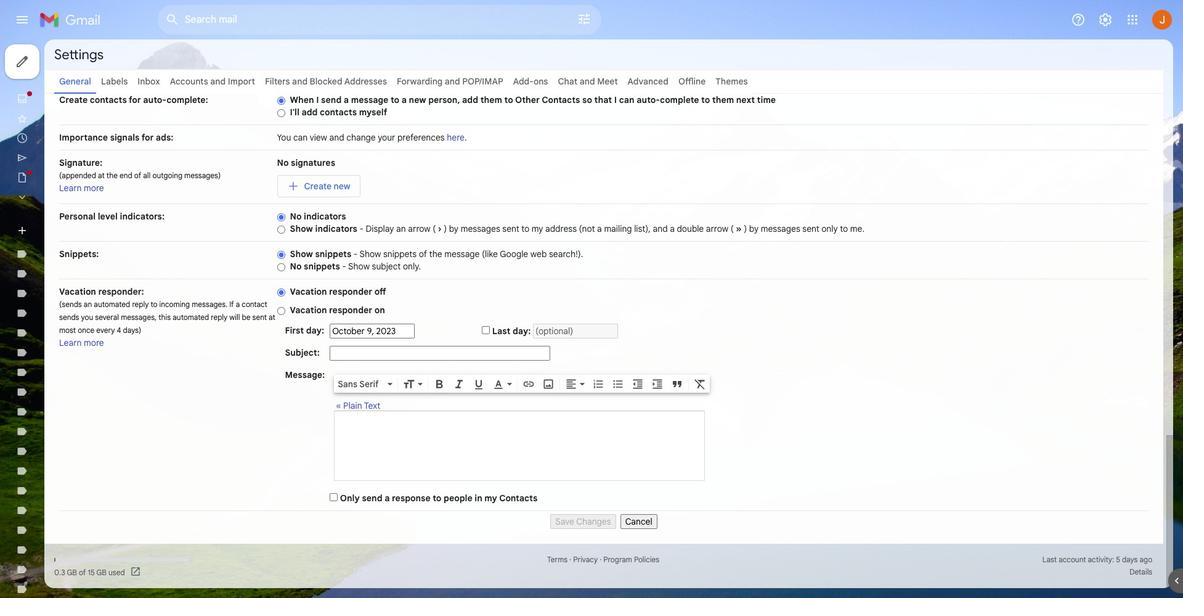 Task type: locate. For each thing, give the bounding box(es) containing it.
contacts up view
[[320, 107, 357, 118]]

0 vertical spatial create
[[59, 94, 88, 105]]

2 learn from the top
[[59, 337, 82, 348]]

0 horizontal spatial ·
[[570, 555, 572, 564]]

no for no indicators
[[290, 211, 302, 222]]

save changes button
[[551, 514, 616, 529]]

the down ›
[[429, 248, 442, 260]]

1 horizontal spatial the
[[429, 248, 442, 260]]

0 vertical spatial an
[[396, 223, 406, 234]]

day: right last day: option
[[513, 326, 531, 337]]

to down forwarding
[[391, 94, 400, 105]]

- up no snippets - show subject only.
[[354, 248, 358, 260]]

at right '(appended' in the left of the page
[[98, 171, 105, 180]]

signals
[[110, 132, 140, 143]]

0 horizontal spatial add
[[302, 107, 318, 118]]

to up messages,
[[151, 300, 158, 309]]

1 ) from the left
[[444, 223, 447, 234]]

forwarding and pop/imap link
[[397, 76, 504, 87]]

1 horizontal spatial contacts
[[320, 107, 357, 118]]

vacation inside vacation responder: (sends an automated reply to incoming messages. if a contact sends you several messages, this automated reply will be sent at most once every 4 days) learn more
[[59, 286, 96, 297]]

my right in at left bottom
[[485, 493, 497, 504]]

0 horizontal spatial them
[[481, 94, 502, 105]]

0 horizontal spatial i
[[316, 94, 319, 105]]

4
[[117, 326, 121, 335]]

day: for last day:
[[513, 326, 531, 337]]

account
[[1059, 555, 1087, 564]]

0 vertical spatial contacts
[[90, 94, 127, 105]]

create for create new
[[304, 181, 332, 192]]

learn more link down '(appended' in the left of the page
[[59, 182, 104, 194]]

more down the once
[[84, 337, 104, 348]]

vacation up first day:
[[290, 305, 327, 316]]

auto- down advanced link
[[637, 94, 660, 105]]

0 horizontal spatial contacts
[[500, 493, 538, 504]]

vacation responder off
[[290, 286, 386, 297]]

display
[[366, 223, 394, 234]]

automated down incoming
[[173, 313, 209, 322]]

learn down '(appended' in the left of the page
[[59, 182, 82, 194]]

0 horizontal spatial -
[[342, 261, 346, 272]]

1 horizontal spatial send
[[362, 493, 383, 504]]

of left all
[[134, 171, 141, 180]]

advanced search options image
[[572, 7, 597, 31]]

learn more link
[[59, 182, 104, 194], [59, 337, 104, 348]]

1 horizontal spatial can
[[619, 94, 635, 105]]

follow link to manage storage image
[[130, 566, 142, 578]]

1 horizontal spatial ·
[[600, 555, 602, 564]]

( left ›
[[433, 223, 436, 234]]

1 horizontal spatial new
[[409, 94, 426, 105]]

you can view and change your preferences here .
[[277, 132, 467, 143]]

1 arrow from the left
[[408, 223, 431, 234]]

snippets
[[315, 248, 352, 260], [383, 248, 417, 260], [304, 261, 340, 272]]

2 horizontal spatial of
[[419, 248, 427, 260]]

1 vertical spatial learn more link
[[59, 337, 104, 348]]

1 vertical spatial at
[[269, 313, 276, 322]]

terms link
[[547, 555, 568, 564]]

by right ›
[[449, 223, 459, 234]]

last inside last account activity: 5 days ago details
[[1043, 555, 1057, 564]]

and right view
[[330, 132, 344, 143]]

them down themes link
[[713, 94, 734, 105]]

2 vertical spatial -
[[342, 261, 346, 272]]

messages)
[[184, 171, 221, 180]]

vacation for vacation responder on
[[290, 305, 327, 316]]

·
[[570, 555, 572, 564], [600, 555, 602, 564]]

1 horizontal spatial automated
[[173, 313, 209, 322]]

last left account
[[1043, 555, 1057, 564]]

1 horizontal spatial for
[[142, 132, 154, 143]]

indent more ‪(⌘])‬ image
[[652, 378, 664, 390]]

) right ›
[[444, 223, 447, 234]]

0 horizontal spatial for
[[129, 94, 141, 105]]

of
[[134, 171, 141, 180], [419, 248, 427, 260], [79, 568, 86, 577]]

more inside vacation responder: (sends an automated reply to incoming messages. if a contact sends you several messages, this automated reply will be sent at most once every 4 days) learn more
[[84, 337, 104, 348]]

Vacation responder on radio
[[277, 306, 285, 316]]

messages up (like
[[461, 223, 500, 234]]

Vacation responder text field
[[335, 417, 705, 474]]

a up i'll add contacts myself at the left of page
[[344, 94, 349, 105]]

1 horizontal spatial message
[[445, 248, 480, 260]]

0 horizontal spatial gb
[[67, 568, 77, 577]]

response
[[392, 493, 431, 504]]

0 horizontal spatial send
[[321, 94, 342, 105]]

1 auto- from the left
[[143, 94, 167, 105]]

show left the subject at the left top of the page
[[348, 261, 370, 272]]

1 more from the top
[[84, 182, 104, 194]]

0 horizontal spatial (
[[433, 223, 436, 234]]

snippets up vacation responder off
[[304, 261, 340, 272]]

message:
[[285, 369, 325, 380]]

1 by from the left
[[449, 223, 459, 234]]

send right only
[[362, 493, 383, 504]]

no right no indicators option
[[290, 211, 302, 222]]

at inside the signature: (appended at the end of all outgoing messages) learn more
[[98, 171, 105, 180]]

my left address
[[532, 223, 543, 234]]

automated
[[94, 300, 130, 309], [173, 313, 209, 322]]

meet
[[598, 76, 618, 87]]

message up myself at the left top
[[351, 94, 389, 105]]

last right last day: option
[[492, 326, 511, 337]]

None search field
[[158, 5, 602, 35]]

.
[[465, 132, 467, 143]]

inbox
[[138, 76, 160, 87]]

1 horizontal spatial by
[[750, 223, 759, 234]]

1 vertical spatial indicators
[[315, 223, 358, 234]]

sent up google
[[503, 223, 520, 234]]

0 horizontal spatial can
[[293, 132, 308, 143]]

responder down vacation responder off
[[329, 305, 372, 316]]

reply left will
[[211, 313, 228, 322]]

1 learn from the top
[[59, 182, 82, 194]]

contacts down labels 'link'
[[90, 94, 127, 105]]

0 vertical spatial of
[[134, 171, 141, 180]]

for down inbox link
[[129, 94, 141, 105]]

0 horizontal spatial message
[[351, 94, 389, 105]]

in
[[475, 493, 483, 504]]

send up i'll add contacts myself at the left of page
[[321, 94, 342, 105]]

sent left only
[[803, 223, 820, 234]]

the inside the signature: (appended at the end of all outgoing messages) learn more
[[107, 171, 118, 180]]

and for forwarding
[[445, 76, 460, 87]]

add-ons link
[[513, 76, 548, 87]]

0 vertical spatial last
[[492, 326, 511, 337]]

1 horizontal spatial auto-
[[637, 94, 660, 105]]

0 horizontal spatial the
[[107, 171, 118, 180]]

message left (like
[[445, 248, 480, 260]]

quote ‪(⌘⇧9)‬ image
[[672, 378, 684, 390]]

accounts
[[170, 76, 208, 87]]

learn inside the signature: (appended at the end of all outgoing messages) learn more
[[59, 182, 82, 194]]

navigation containing save changes
[[59, 511, 1149, 529]]

footer
[[44, 554, 1164, 578]]

address
[[546, 223, 577, 234]]

I'll add contacts myself radio
[[277, 108, 285, 118]]

1 horizontal spatial (
[[731, 223, 734, 234]]

0 vertical spatial responder
[[329, 286, 372, 297]]

1 horizontal spatial arrow
[[706, 223, 729, 234]]

indicators for no
[[304, 211, 346, 222]]

the
[[107, 171, 118, 180], [429, 248, 442, 260]]

(not
[[579, 223, 595, 234]]

1 horizontal spatial i
[[614, 94, 617, 105]]

sent inside vacation responder: (sends an automated reply to incoming messages. if a contact sends you several messages, this automated reply will be sent at most once every 4 days) learn more
[[252, 313, 267, 322]]

automated up several
[[94, 300, 130, 309]]

new down signatures
[[334, 181, 351, 192]]

1 horizontal spatial them
[[713, 94, 734, 105]]

gb right 0.3
[[67, 568, 77, 577]]

responder for on
[[329, 305, 372, 316]]

0 vertical spatial learn
[[59, 182, 82, 194]]

vacation right 'vacation responder off' radio
[[290, 286, 327, 297]]

»
[[736, 223, 742, 234]]

2 ( from the left
[[731, 223, 734, 234]]

the left end
[[107, 171, 118, 180]]

on
[[375, 305, 385, 316]]

more down '(appended' in the left of the page
[[84, 182, 104, 194]]

1 vertical spatial message
[[445, 248, 480, 260]]

and for filters
[[292, 76, 308, 87]]

1 vertical spatial -
[[354, 248, 358, 260]]

0 horizontal spatial messages
[[461, 223, 500, 234]]

arrow
[[408, 223, 431, 234], [706, 223, 729, 234]]

at
[[98, 171, 105, 180], [269, 313, 276, 322]]

1 horizontal spatial of
[[134, 171, 141, 180]]

signature:
[[59, 157, 102, 168]]

2 vertical spatial of
[[79, 568, 86, 577]]

ads:
[[156, 132, 174, 143]]

an up "you"
[[84, 300, 92, 309]]

learn inside vacation responder: (sends an automated reply to incoming messages. if a contact sends you several messages, this automated reply will be sent at most once every 4 days) learn more
[[59, 337, 82, 348]]

1 vertical spatial learn
[[59, 337, 82, 348]]

by right '»'
[[750, 223, 759, 234]]

reply
[[132, 300, 149, 309], [211, 313, 228, 322]]

messages right '»'
[[761, 223, 801, 234]]

learn down most
[[59, 337, 82, 348]]

1 vertical spatial for
[[142, 132, 154, 143]]

for for contacts
[[129, 94, 141, 105]]

change
[[347, 132, 376, 143]]

create inside button
[[304, 181, 332, 192]]

no for no signatures
[[277, 157, 289, 168]]

1 vertical spatial add
[[302, 107, 318, 118]]

personal
[[59, 211, 96, 222]]

indent less ‪(⌘[)‬ image
[[632, 378, 644, 390]]

1 responder from the top
[[329, 286, 372, 297]]

so
[[583, 94, 593, 105]]

general
[[59, 76, 91, 87]]

an inside vacation responder: (sends an automated reply to incoming messages. if a contact sends you several messages, this automated reply will be sent at most once every 4 days) learn more
[[84, 300, 92, 309]]

auto- down "inbox"
[[143, 94, 167, 105]]

most
[[59, 326, 76, 335]]

0 horizontal spatial arrow
[[408, 223, 431, 234]]

learn more link down the once
[[59, 337, 104, 348]]

them down "pop/imap"
[[481, 94, 502, 105]]

0 vertical spatial for
[[129, 94, 141, 105]]

snippets for show subject only.
[[304, 261, 340, 272]]

every
[[96, 326, 115, 335]]

0 horizontal spatial at
[[98, 171, 105, 180]]

0 horizontal spatial last
[[492, 326, 511, 337]]

will
[[230, 313, 240, 322]]

list),
[[634, 223, 651, 234]]

of up only.
[[419, 248, 427, 260]]

no right no snippets option
[[290, 261, 302, 272]]

responder up vacation responder on
[[329, 286, 372, 297]]

and left import at top
[[210, 76, 226, 87]]

- for show subject only.
[[342, 261, 346, 272]]

snippets up no snippets - show subject only.
[[315, 248, 352, 260]]

0 vertical spatial -
[[360, 223, 364, 234]]

activity:
[[1088, 555, 1115, 564]]

2 by from the left
[[750, 223, 759, 234]]

add down when
[[302, 107, 318, 118]]

0 horizontal spatial sent
[[252, 313, 267, 322]]

1 horizontal spatial reply
[[211, 313, 228, 322]]

contacts
[[90, 94, 127, 105], [320, 107, 357, 118]]

create down general at left top
[[59, 94, 88, 105]]

of for snippets
[[419, 248, 427, 260]]

and up so
[[580, 76, 595, 87]]

details link
[[1130, 567, 1153, 576]]

at left vacation responder on 'radio'
[[269, 313, 276, 322]]

show snippets - show snippets of the message (like google web search!).
[[290, 248, 583, 260]]

2 ) from the left
[[744, 223, 747, 234]]

search mail image
[[162, 9, 184, 31]]

can right you at the top
[[293, 132, 308, 143]]

0 horizontal spatial new
[[334, 181, 351, 192]]

1 vertical spatial an
[[84, 300, 92, 309]]

and up person,
[[445, 76, 460, 87]]

No snippets radio
[[277, 263, 285, 272]]

to left people
[[433, 493, 442, 504]]

2 learn more link from the top
[[59, 337, 104, 348]]

an
[[396, 223, 406, 234], [84, 300, 92, 309]]

to left the other
[[505, 94, 513, 105]]

here link
[[447, 132, 465, 143]]

create new
[[304, 181, 351, 192]]

an right the display
[[396, 223, 406, 234]]

indicators down no indicators
[[315, 223, 358, 234]]

vacation for vacation responder off
[[290, 286, 327, 297]]

contacts right in at left bottom
[[500, 493, 538, 504]]

can
[[619, 94, 635, 105], [293, 132, 308, 143]]

5
[[1117, 555, 1121, 564]]

people
[[444, 493, 473, 504]]

0 horizontal spatial reply
[[132, 300, 149, 309]]

1 vertical spatial new
[[334, 181, 351, 192]]

- left the display
[[360, 223, 364, 234]]

1 messages from the left
[[461, 223, 500, 234]]

No indicators radio
[[277, 213, 285, 222]]

2 gb from the left
[[96, 568, 107, 577]]

0 horizontal spatial of
[[79, 568, 86, 577]]

0 horizontal spatial create
[[59, 94, 88, 105]]

indicators down create new on the left top
[[304, 211, 346, 222]]

· right terms link
[[570, 555, 572, 564]]

0 horizontal spatial by
[[449, 223, 459, 234]]

main menu image
[[15, 12, 30, 27]]

new down forwarding
[[409, 94, 426, 105]]

policies
[[634, 555, 660, 564]]

person,
[[429, 94, 460, 105]]

create contacts for auto-complete:
[[59, 94, 208, 105]]

addresses
[[345, 76, 387, 87]]

0 vertical spatial add
[[462, 94, 478, 105]]

0 horizontal spatial contacts
[[90, 94, 127, 105]]

1 ( from the left
[[433, 223, 436, 234]]

vacation up (sends at bottom
[[59, 286, 96, 297]]

sends
[[59, 313, 79, 322]]

0 horizontal spatial )
[[444, 223, 447, 234]]

settings image
[[1099, 12, 1113, 27]]

2 horizontal spatial -
[[360, 223, 364, 234]]

1 horizontal spatial messages
[[761, 223, 801, 234]]

no signatures
[[277, 157, 335, 168]]

signature: (appended at the end of all outgoing messages) learn more
[[59, 157, 221, 194]]

0 horizontal spatial my
[[485, 493, 497, 504]]

contact
[[242, 300, 268, 309]]

1 horizontal spatial day:
[[513, 326, 531, 337]]

can right that
[[619, 94, 635, 105]]

2 them from the left
[[713, 94, 734, 105]]

0 vertical spatial new
[[409, 94, 426, 105]]

a right (not
[[597, 223, 602, 234]]

for left ads: at the left of page
[[142, 132, 154, 143]]

· right privacy
[[600, 555, 602, 564]]

Only send a response to people in my Contacts checkbox
[[330, 493, 338, 501]]

day: right first on the left bottom
[[306, 325, 324, 336]]

0 vertical spatial at
[[98, 171, 105, 180]]

sent right be on the bottom
[[252, 313, 267, 322]]

gb right 15
[[96, 568, 107, 577]]

them
[[481, 94, 502, 105], [713, 94, 734, 105]]

arrow left '»'
[[706, 223, 729, 234]]

offline link
[[679, 76, 706, 87]]

create down signatures
[[304, 181, 332, 192]]

filters
[[265, 76, 290, 87]]

arrow left ›
[[408, 223, 431, 234]]

1 horizontal spatial at
[[269, 313, 276, 322]]

add
[[462, 94, 478, 105], [302, 107, 318, 118]]

a right if
[[236, 300, 240, 309]]

-
[[360, 223, 364, 234], [354, 248, 358, 260], [342, 261, 346, 272]]

1 vertical spatial create
[[304, 181, 332, 192]]

Show snippets radio
[[277, 250, 285, 259]]

0 horizontal spatial automated
[[94, 300, 130, 309]]

indicators
[[304, 211, 346, 222], [315, 223, 358, 234]]

new
[[409, 94, 426, 105], [334, 181, 351, 192]]

1 learn more link from the top
[[59, 182, 104, 194]]

1 horizontal spatial gb
[[96, 568, 107, 577]]

show
[[290, 223, 313, 234], [290, 248, 313, 260], [360, 248, 381, 260], [348, 261, 370, 272]]

i right that
[[614, 94, 617, 105]]

2 more from the top
[[84, 337, 104, 348]]

Show indicators radio
[[277, 225, 285, 234]]

1 horizontal spatial )
[[744, 223, 747, 234]]

contacts
[[542, 94, 580, 105], [500, 493, 538, 504]]

0 vertical spatial send
[[321, 94, 342, 105]]

no
[[277, 157, 289, 168], [290, 211, 302, 222], [290, 261, 302, 272]]

add down "pop/imap"
[[462, 94, 478, 105]]

1 horizontal spatial -
[[354, 248, 358, 260]]

no down you at the top
[[277, 157, 289, 168]]

0 vertical spatial indicators
[[304, 211, 346, 222]]

accounts and import link
[[170, 76, 255, 87]]

- for display an arrow (
[[360, 223, 364, 234]]

sans serif option
[[336, 378, 385, 390]]

of inside the signature: (appended at the end of all outgoing messages) learn more
[[134, 171, 141, 180]]

contacts down chat
[[542, 94, 580, 105]]

snippets:
[[59, 248, 99, 260]]

to up google
[[522, 223, 530, 234]]

blocked
[[310, 76, 343, 87]]

2 responder from the top
[[329, 305, 372, 316]]

auto-
[[143, 94, 167, 105], [637, 94, 660, 105]]

( left '»'
[[731, 223, 734, 234]]

labels
[[101, 76, 128, 87]]

2 messages from the left
[[761, 223, 801, 234]]

a left response
[[385, 493, 390, 504]]

navigation
[[0, 39, 148, 598], [59, 511, 1149, 529]]

1 vertical spatial no
[[290, 211, 302, 222]]

to left me.
[[841, 223, 848, 234]]

terms · privacy · program policies
[[547, 555, 660, 564]]

1 horizontal spatial create
[[304, 181, 332, 192]]

0 vertical spatial learn more link
[[59, 182, 104, 194]]

0 vertical spatial no
[[277, 157, 289, 168]]

1 vertical spatial more
[[84, 337, 104, 348]]

0 vertical spatial my
[[532, 223, 543, 234]]

footer containing terms
[[44, 554, 1164, 578]]

underline ‪(⌘u)‬ image
[[473, 378, 485, 391]]

gb
[[67, 568, 77, 577], [96, 568, 107, 577]]

inbox link
[[138, 76, 160, 87]]

formatting options toolbar
[[334, 375, 710, 393]]

level
[[98, 211, 118, 222]]

at inside vacation responder: (sends an automated reply to incoming messages. if a contact sends you several messages, this automated reply will be sent at most once every 4 days) learn more
[[269, 313, 276, 322]]

i right when
[[316, 94, 319, 105]]

responder
[[329, 286, 372, 297], [329, 305, 372, 316]]



Task type: describe. For each thing, give the bounding box(es) containing it.
support image
[[1072, 12, 1086, 27]]

when i send a message to a new person, add them to other contacts so that i can auto-complete to them next time
[[290, 94, 776, 105]]

Vacation responder off radio
[[277, 288, 285, 297]]

a down forwarding
[[402, 94, 407, 105]]

accounts and import
[[170, 76, 255, 87]]

chat and meet
[[558, 76, 618, 87]]

numbered list ‪(⌘⇧7)‬ image
[[593, 378, 605, 390]]

of for end
[[134, 171, 141, 180]]

2 auto- from the left
[[637, 94, 660, 105]]

snippets for show snippets of the message (like google web search!).
[[315, 248, 352, 260]]

and for chat
[[580, 76, 595, 87]]

1 vertical spatial automated
[[173, 313, 209, 322]]

outgoing
[[153, 171, 182, 180]]

subject
[[372, 261, 401, 272]]

insert image image
[[543, 378, 555, 390]]

1 horizontal spatial add
[[462, 94, 478, 105]]

importance signals for ads:
[[59, 132, 174, 143]]

1 vertical spatial my
[[485, 493, 497, 504]]

0 vertical spatial reply
[[132, 300, 149, 309]]

1 vertical spatial can
[[293, 132, 308, 143]]

last for last account activity: 5 days ago details
[[1043, 555, 1057, 564]]

time
[[757, 94, 776, 105]]

Last day: checkbox
[[482, 326, 490, 334]]

of inside footer
[[79, 568, 86, 577]]

and right list),
[[653, 223, 668, 234]]

gmail image
[[39, 7, 107, 32]]

cancel button
[[621, 514, 658, 529]]

1 vertical spatial contacts
[[320, 107, 357, 118]]

your
[[378, 132, 395, 143]]

themes
[[716, 76, 748, 87]]

0 vertical spatial automated
[[94, 300, 130, 309]]

First day: text field
[[330, 324, 415, 338]]

ago
[[1140, 555, 1153, 564]]

when
[[290, 94, 314, 105]]

2 · from the left
[[600, 555, 602, 564]]

chat and meet link
[[558, 76, 618, 87]]

Subject text field
[[330, 346, 551, 361]]

sans serif
[[338, 378, 379, 390]]

to inside vacation responder: (sends an automated reply to incoming messages. if a contact sends you several messages, this automated reply will be sent at most once every 4 days) learn more
[[151, 300, 158, 309]]

1 vertical spatial reply
[[211, 313, 228, 322]]

program policies link
[[604, 555, 660, 564]]

that
[[595, 94, 612, 105]]

indicators:
[[120, 211, 165, 222]]

- for show snippets of the message (like google web search!).
[[354, 248, 358, 260]]

Last day: text field
[[533, 324, 618, 338]]

vacation responder: (sends an automated reply to incoming messages. if a contact sends you several messages, this automated reply will be sent at most once every 4 days) learn more
[[59, 286, 276, 348]]

settings
[[54, 46, 104, 63]]

1 vertical spatial send
[[362, 493, 383, 504]]

2 vertical spatial no
[[290, 261, 302, 272]]

save
[[556, 516, 575, 527]]

add-ons
[[513, 76, 548, 87]]

forwarding
[[397, 76, 443, 87]]

(appended
[[59, 171, 96, 180]]

complete:
[[167, 94, 208, 105]]

end
[[120, 171, 132, 180]]

learn more link for responder:
[[59, 337, 104, 348]]

create for create contacts for auto-complete:
[[59, 94, 88, 105]]

themes link
[[716, 76, 748, 87]]

details
[[1130, 567, 1153, 576]]

view
[[310, 132, 327, 143]]

cancel
[[626, 516, 653, 527]]

filters and blocked addresses
[[265, 76, 387, 87]]

you
[[81, 313, 93, 322]]

1 i from the left
[[316, 94, 319, 105]]

1 · from the left
[[570, 555, 572, 564]]

remove formatting ‪(⌘\)‬ image
[[694, 378, 707, 390]]

several
[[95, 313, 119, 322]]

Search mail text field
[[185, 14, 543, 26]]

2 i from the left
[[614, 94, 617, 105]]

1 them from the left
[[481, 94, 502, 105]]

1 horizontal spatial an
[[396, 223, 406, 234]]

terms
[[547, 555, 568, 564]]

1 gb from the left
[[67, 568, 77, 577]]

0 vertical spatial can
[[619, 94, 635, 105]]

general link
[[59, 76, 91, 87]]

forwarding and pop/imap
[[397, 76, 504, 87]]

all
[[143, 171, 151, 180]]

learn more link for (appended
[[59, 182, 104, 194]]

vacation for vacation responder: (sends an automated reply to incoming messages. if a contact sends you several messages, this automated reply will be sent at most once every 4 days) learn more
[[59, 286, 96, 297]]

new inside button
[[334, 181, 351, 192]]

first
[[285, 325, 304, 336]]

here
[[447, 132, 465, 143]]

only
[[340, 493, 360, 504]]

privacy
[[574, 555, 598, 564]]

next
[[737, 94, 755, 105]]

to down offline
[[702, 94, 710, 105]]

responder:
[[98, 286, 144, 297]]

advanced
[[628, 76, 669, 87]]

responder for off
[[329, 286, 372, 297]]

›
[[438, 223, 442, 234]]

2 horizontal spatial sent
[[803, 223, 820, 234]]

last day:
[[492, 326, 531, 337]]

bold ‪(⌘b)‬ image
[[434, 378, 446, 390]]

import
[[228, 76, 255, 87]]

show right show snippets option
[[290, 248, 313, 260]]

a left double
[[670, 223, 675, 234]]

no snippets - show subject only.
[[290, 261, 421, 272]]

and for accounts
[[210, 76, 226, 87]]

mailing
[[604, 223, 632, 234]]

no indicators
[[290, 211, 346, 222]]

1 vertical spatial contacts
[[500, 493, 538, 504]]

snippets up only.
[[383, 248, 417, 260]]

link ‪(⌘k)‬ image
[[523, 378, 535, 390]]

(like
[[482, 248, 498, 260]]

used
[[109, 568, 125, 577]]

this
[[159, 313, 171, 322]]

double
[[677, 223, 704, 234]]

indicators for show
[[315, 223, 358, 234]]

italic ‪(⌘i)‬ image
[[453, 378, 466, 390]]

create new button
[[277, 175, 360, 197]]

advanced link
[[628, 76, 669, 87]]

serif
[[360, 378, 379, 390]]

complete
[[660, 94, 699, 105]]

a inside vacation responder: (sends an automated reply to incoming messages. if a contact sends you several messages, this automated reply will be sent at most once every 4 days) learn more
[[236, 300, 240, 309]]

once
[[78, 326, 94, 335]]

labels link
[[101, 76, 128, 87]]

0 vertical spatial message
[[351, 94, 389, 105]]

myself
[[359, 107, 387, 118]]

show right show indicators 'option'
[[290, 223, 313, 234]]

« plain text
[[336, 400, 381, 411]]

last account activity: 5 days ago details
[[1043, 555, 1153, 576]]

web
[[531, 248, 547, 260]]

2 arrow from the left
[[706, 223, 729, 234]]

offline
[[679, 76, 706, 87]]

more inside the signature: (appended at the end of all outgoing messages) learn more
[[84, 182, 104, 194]]

bulleted list ‪(⌘⇧8)‬ image
[[612, 378, 625, 390]]

subject:
[[285, 347, 320, 358]]

(sends
[[59, 300, 82, 309]]

1 horizontal spatial sent
[[503, 223, 520, 234]]

for for signals
[[142, 132, 154, 143]]

When I send a message to a new person, add them to Other Contacts so that I can auto-complete to them next time radio
[[277, 96, 285, 105]]

1 horizontal spatial my
[[532, 223, 543, 234]]

0 vertical spatial contacts
[[542, 94, 580, 105]]

day: for first day:
[[306, 325, 324, 336]]

first day:
[[285, 325, 324, 336]]

show up no snippets - show subject only.
[[360, 248, 381, 260]]

i'll add contacts myself
[[290, 107, 387, 118]]

last for last day:
[[492, 326, 511, 337]]

you
[[277, 132, 291, 143]]

vacation responder on
[[290, 305, 385, 316]]

signatures
[[291, 157, 335, 168]]

days
[[1123, 555, 1138, 564]]

1 vertical spatial the
[[429, 248, 442, 260]]

preferences
[[398, 132, 445, 143]]

show indicators - display an arrow ( › ) by messages sent to my address (not a mailing list), and a double arrow ( » ) by messages sent only to me.
[[290, 223, 865, 234]]

messages,
[[121, 313, 157, 322]]



Task type: vqa. For each thing, say whether or not it's contained in the screenshot.
Show snippets - Show snippets of the message (like Google web search!).
yes



